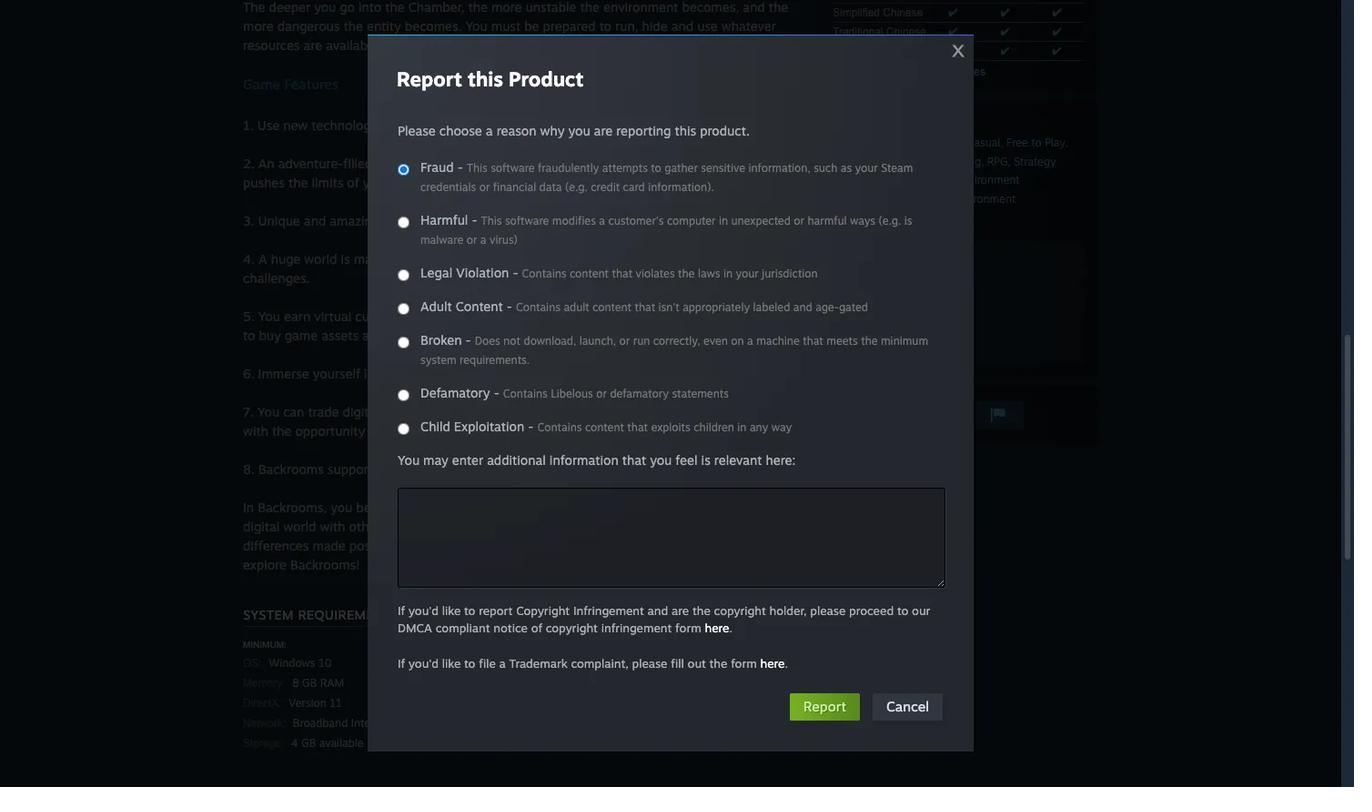 Task type: describe. For each thing, give the bounding box(es) containing it.
or down 3. unique and amazing ai-based maze traversal, ready for the challenge?
[[467, 233, 478, 247]]

the up whatever
[[769, 0, 789, 15]]

sensitive
[[701, 161, 746, 175]]

the left the "game's"
[[523, 366, 543, 382]]

multiplayer
[[885, 155, 941, 168]]

storage: inside storage: 8 gb available space
[[524, 738, 565, 750]]

setting
[[704, 251, 745, 267]]

art inside 7. you can trade digital art elements in games on our digital art marketplace, providing you with the opportunity to try new things and possibilities.
[[383, 404, 400, 420]]

available inside the deeper you go into the chamber, the more unstable the environment becomes, and the more dangerous the entity becomes. you must be prepared to run, hide and use whatever resources are available to survive.
[[326, 37, 378, 53]]

become
[[356, 500, 404, 515]]

credentials
[[421, 180, 476, 194]]

a left virus)
[[481, 233, 487, 247]]

art inside 5. you earn virtual currency bks by completing quests and exploring areas, which can be used to buy game assets and digital art on our digital art marketplace.
[[532, 328, 550, 343]]

on inside does not download, launch, or run correctly, even on a machine that meets the minimum system requirements.
[[731, 334, 745, 348]]

action
[[871, 136, 904, 149]]

of inside if you'd like to report copyright infringement and are the copyright holder, please proceed to our dmca compliant notice of copyright infringement form
[[531, 621, 543, 636]]

, down free
[[1009, 156, 1012, 168]]

our inside if you'd like to report copyright infringement and are the copyright holder, please proceed to our dmca compliant notice of copyright infringement form
[[912, 604, 931, 618]]

supported
[[884, 66, 933, 78]]

filled
[[344, 156, 373, 171]]

digital down the in
[[243, 519, 280, 535]]

and inside '2. an adventure-filled multiplayer online game that explores the world with other players and pushes the limits of your imagination.'
[[775, 156, 797, 171]]

8.
[[243, 462, 255, 477]]

discussions
[[868, 320, 926, 333]]

product
[[509, 66, 584, 91]]

report for report
[[804, 698, 847, 716]]

dmca
[[398, 621, 433, 636]]

8. backrooms supports multiple platforms, including windows, ios and android.
[[243, 462, 718, 477]]

1 horizontal spatial backrooms
[[402, 366, 467, 382]]

exploring for areas,
[[595, 309, 650, 324]]

in inside legal violation - contains content that violates the laws in your jurisdiction
[[724, 267, 733, 280]]

quests
[[526, 309, 565, 324]]

1 horizontal spatial 8
[[572, 737, 579, 750]]

you left feel on the bottom
[[650, 453, 672, 468]]

technology
[[312, 117, 378, 133]]

the inside legal violation - contains content that violates the laws in your jurisdiction
[[678, 267, 695, 280]]

11 inside minimum: os: windows 10 memory: 8 gb ram directx: version 11 network: broadband internet connection storage: 4 gb available space
[[330, 697, 342, 710]]

- right content at top
[[507, 299, 513, 314]]

the inside does not download, launch, or run correctly, even on a machine that meets the minimum system requirements.
[[862, 334, 878, 348]]

that inside adult content - contains adult content that isn't appropriately labeled and age-gated
[[635, 301, 656, 314]]

1 vertical spatial environment
[[953, 192, 1016, 206]]

minimum
[[881, 334, 929, 348]]

this down 8. backrooms supports multiple platforms, including windows, ios and android.
[[487, 500, 509, 515]]

a left the 'reason'
[[486, 123, 493, 138]]

and down maze,
[[568, 519, 590, 535]]

1 horizontal spatial is
[[702, 453, 711, 468]]

journey
[[519, 519, 564, 535]]

huge
[[271, 251, 301, 267]]

age-
[[816, 301, 839, 314]]

of inside the 4. a huge world is made up of multiple regions, each with its own mysterious setting and challenges.
[[409, 251, 421, 267]]

0 vertical spatial new
[[283, 117, 308, 133]]

backrooms environment link for developer:
[[894, 173, 1020, 187]]

- up games
[[494, 385, 500, 401]]

chinese for traditional chinese
[[887, 25, 927, 38]]

0 vertical spatial environment
[[957, 173, 1020, 187]]

8 inside minimum: os: windows 10 memory: 8 gb ram directx: version 11 network: broadband internet connection storage: 4 gb available space
[[292, 677, 299, 690]]

1 vertical spatial backrooms
[[258, 462, 324, 477]]

child exploitation - contains content that exploits children in any way
[[421, 419, 792, 434]]

credit
[[591, 180, 620, 194]]

chinese for simplified chinese
[[884, 6, 924, 19]]

(e.g. inside this software modifies a customer's computer in unexpected or harmful ways (e.g. is malware or a virus)
[[879, 214, 902, 228]]

that down the child exploitation - contains content that exploits children in any way
[[623, 453, 647, 468]]

or inside this software fraudulently attempts to gather sensitive information, such as your steam credentials or financial data (e.g. credit card information).
[[480, 180, 490, 194]]

launch,
[[580, 334, 617, 348]]

currency
[[355, 309, 407, 324]]

that inside does not download, launch, or run correctly, even on a machine that meets the minimum system requirements.
[[803, 334, 824, 348]]

or inside does not download, launch, or run correctly, even on a machine that meets the minimum system requirements.
[[620, 334, 630, 348]]

please choose a reason why you are reporting this product.
[[398, 123, 750, 138]]

try
[[385, 423, 402, 439]]

- up "additional"
[[528, 419, 534, 434]]

platforms,
[[435, 462, 495, 477]]

and up whatever
[[743, 0, 765, 15]]

and inside the 4. a huge world is made up of multiple regions, each with its own mysterious setting and challenges.
[[749, 251, 771, 267]]

a inside 'in backrooms, you become a member of this mysterious maze, exploring this ai-powered digital world with other players, enjoying your journey and experiencing the gaming differences made possible by digital art and blockchain technology. come and join us as we explore backrooms!'
[[408, 500, 415, 515]]

0 horizontal spatial here
[[705, 621, 730, 636]]

meets
[[827, 334, 858, 348]]

defamatory - contains libelous or defamatory statements
[[421, 385, 729, 401]]

of down "not"
[[508, 366, 520, 382]]

of inside '2. an adventure-filled multiplayer online game that explores the world with other players and pushes the limits of your imagination.'
[[347, 175, 359, 190]]

rpg
[[988, 155, 1009, 168]]

mysterious inside 'in backrooms, you become a member of this mysterious maze, exploring this ai-powered digital world with other players, enjoying your journey and experiencing the gaming differences made possible by digital art and blockchain technology. come and join us as we explore backrooms!'
[[512, 500, 578, 515]]

may
[[424, 453, 449, 468]]

appropriately
[[683, 301, 750, 314]]

violates
[[636, 267, 675, 280]]

1 horizontal spatial form
[[731, 657, 757, 671]]

1 vertical spatial multiple
[[383, 462, 431, 477]]

us
[[737, 538, 750, 554]]

find community groups link
[[833, 340, 1085, 362]]

report for report this product
[[397, 66, 463, 91]]

be inside the deeper you go into the chamber, the more unstable the environment becomes, and the more dangerous the entity becomes. you must be prepared to run, hide and use whatever resources are available to survive.
[[525, 18, 540, 34]]

of up attempts on the top left of the page
[[612, 117, 624, 133]]

you inside 'in backrooms, you become a member of this mysterious maze, exploring this ai-powered digital world with other players, enjoying your journey and experiencing the gaming differences made possible by digital art and blockchain technology. come and join us as we explore backrooms!'
[[331, 500, 353, 515]]

view update history link
[[833, 266, 1085, 289]]

deeper
[[269, 0, 311, 15]]

by inside 5. you earn virtual currency bks by completing quests and exploring areas, which can be used to buy game assets and digital art on our digital art marketplace.
[[438, 309, 452, 324]]

unstable
[[526, 0, 577, 15]]

we
[[771, 538, 788, 554]]

that inside the child exploitation - contains content that exploits children in any way
[[628, 421, 648, 434]]

does not download, launch, or run correctly, even on a machine that meets the minimum system requirements.
[[421, 334, 929, 367]]

online
[[446, 156, 483, 171]]

and right unique
[[304, 213, 326, 229]]

backrooms for genre:
[[864, 117, 922, 130]]

infringement
[[574, 604, 645, 618]]

world inside 'in backrooms, you become a member of this mysterious maze, exploring this ai-powered digital world with other players, enjoying your journey and experiencing the gaming differences made possible by digital art and blockchain technology. come and join us as we explore backrooms!'
[[283, 519, 316, 535]]

the right for
[[591, 213, 611, 229]]

art up the defamatory
[[637, 366, 653, 382]]

the inside if you'd like to report copyright infringement and are the copyright holder, please proceed to our dmca compliant notice of copyright infringement form
[[693, 604, 711, 618]]

enter
[[452, 453, 484, 468]]

by inside 'in backrooms, you become a member of this mysterious maze, exploring this ai-powered digital world with other players, enjoying your journey and experiencing the gaming differences made possible by digital art and blockchain technology. come and join us as we explore backrooms!'
[[402, 538, 416, 554]]

and inside 7. you can trade digital art elements in games on our digital art marketplace, providing you with the opportunity to try new things and possibilities.
[[474, 423, 496, 439]]

made inside 'in backrooms, you become a member of this mysterious maze, exploring this ai-powered digital world with other players, enjoying your journey and experiencing the gaming differences made possible by digital art and blockchain technology. come and join us as we explore backrooms!'
[[313, 538, 346, 554]]

contains inside defamatory - contains libelous or defamatory statements
[[503, 387, 548, 401]]

defamatory
[[611, 387, 669, 401]]

each
[[527, 251, 556, 267]]

connection
[[395, 717, 452, 730]]

run
[[634, 334, 650, 348]]

your inside '2. an adventure-filled multiplayer online game that explores the world with other players and pushes the limits of your imagination.'
[[363, 175, 390, 190]]

the up entity
[[385, 0, 405, 15]]

even
[[704, 334, 728, 348]]

and left use
[[672, 18, 694, 34]]

history
[[907, 270, 941, 284]]

to left please
[[382, 117, 394, 133]]

gb down "16"
[[582, 737, 596, 750]]

defamatory
[[421, 385, 490, 401]]

read related news
[[840, 295, 934, 309]]

os: inside os: windows 10 16 gb ram
[[524, 657, 542, 670]]

0 vertical spatial copyright
[[714, 604, 767, 618]]

2. an adventure-filled multiplayer online game that explores the world with other players and pushes the limits of your imagination.
[[243, 156, 797, 190]]

game's
[[547, 366, 589, 382]]

infringement
[[602, 621, 672, 636]]

and up statements
[[689, 366, 711, 382]]

you inside the deeper you go into the chamber, the more unstable the environment becomes, and the more dangerous the entity becomes. you must be prepared to run, hide and use whatever resources are available to survive.
[[314, 0, 336, 15]]

the down go
[[344, 18, 363, 34]]

an
[[258, 156, 275, 171]]

digital down the bks
[[388, 328, 425, 343]]

information).
[[649, 180, 715, 194]]

windows inside minimum: os: windows 10 memory: 8 gb ram directx: version 11 network: broadband internet connection storage: 4 gb available space
[[269, 657, 316, 670]]

modifies
[[553, 214, 596, 228]]

genre:
[[833, 138, 868, 148]]

and down 'enjoying'
[[481, 538, 503, 554]]

feel
[[676, 453, 698, 468]]

game inside 5. you earn virtual currency bks by completing quests and exploring areas, which can be used to buy game assets and digital art on our digital art marketplace.
[[285, 328, 318, 343]]

, left free
[[1001, 137, 1004, 149]]

other inside 'in backrooms, you become a member of this mysterious maze, exploring this ai-powered digital world with other players, enjoying your journey and experiencing the gaming differences made possible by digital art and blockchain technology. come and join us as we explore backrooms!'
[[349, 519, 381, 535]]

bks
[[411, 309, 434, 324]]

the up credit
[[604, 156, 624, 171]]

, right free
[[1066, 137, 1069, 149]]

digital down the libelous
[[562, 404, 598, 420]]

gb right 4
[[302, 737, 316, 750]]

you'd for if you'd like to report copyright infringement and are the copyright holder, please proceed to our dmca compliant notice of copyright infringement form
[[409, 604, 439, 618]]

10 inside os: windows 10 16 gb ram
[[599, 657, 612, 670]]

laws
[[698, 267, 721, 280]]

and inside adult content - contains adult content that isn't appropriately labeled and age-gated
[[794, 301, 813, 314]]

please inside if you'd like to report copyright infringement and are the copyright holder, please proceed to our dmca compliant notice of copyright infringement form
[[811, 604, 846, 618]]

6. immerse yourself in the backrooms world of the game's unique art style and audio design.
[[243, 366, 794, 382]]

racing
[[948, 155, 982, 168]]

requirements
[[298, 607, 400, 623]]

content for child exploitation -
[[585, 421, 625, 434]]

the right 'chamber,'
[[468, 0, 488, 15]]

games
[[476, 404, 516, 420]]

the left safety
[[442, 117, 461, 133]]

the right yourself
[[379, 366, 398, 382]]

find community groups
[[840, 344, 962, 358]]

game inside '2. an adventure-filled multiplayer online game that explores the world with other players and pushes the limits of your imagination.'
[[486, 156, 520, 171]]

the right out
[[710, 657, 728, 671]]

its
[[589, 251, 603, 267]]

this up safety
[[468, 66, 504, 91]]

contains for legal violation -
[[522, 267, 567, 280]]

traditional chinese
[[833, 25, 927, 38]]

child
[[421, 419, 451, 434]]

and right safety
[[505, 117, 527, 133]]

digital down completing
[[492, 328, 528, 343]]

made inside the 4. a huge world is made up of multiple regions, each with its own mysterious setting and challenges.
[[354, 251, 387, 267]]

the up prepared
[[581, 0, 600, 15]]

- right harmful
[[472, 212, 478, 228]]

children
[[694, 421, 735, 434]]

the deeper you go into the chamber, the more unstable the environment becomes, and the more dangerous the entity becomes. you must be prepared to run, hide and use whatever resources are available to survive.
[[243, 0, 789, 53]]

ram inside minimum: os: windows 10 memory: 8 gb ram directx: version 11 network: broadband internet connection storage: 4 gb available space
[[320, 677, 344, 690]]

challenges.
[[243, 270, 310, 286]]

maze
[[440, 213, 472, 229]]

(e.g. inside this software fraudulently attempts to gather sensitive information, such as your steam credentials or financial data (e.g. credit card information).
[[565, 180, 588, 194]]

to inside casual , free to play , massively multiplayer racing , rpg , strategy
[[1032, 136, 1042, 149]]

with inside 7. you can trade digital art elements in games on our digital art marketplace, providing you with the opportunity to try new things and possibilities.
[[243, 423, 269, 439]]

to left file
[[464, 657, 476, 671]]

the down adventure-
[[289, 175, 308, 190]]

casual , free to play , massively multiplayer racing , rpg , strategy
[[833, 136, 1069, 168]]

to right proceed
[[898, 604, 909, 618]]

isn't
[[659, 301, 680, 314]]

world inside '2. an adventure-filled multiplayer online game that explores the world with other players and pushes the limits of your imagination.'
[[628, 156, 660, 171]]

proceed
[[850, 604, 894, 618]]

or inside defamatory - contains libelous or defamatory statements
[[597, 387, 607, 401]]

contains for child exploitation -
[[538, 421, 582, 434]]

simplified chinese
[[833, 6, 924, 19]]

with inside 'in backrooms, you become a member of this mysterious maze, exploring this ai-powered digital world with other players, enjoying your journey and experiencing the gaming differences made possible by digital art and blockchain technology. come and join us as we explore backrooms!'
[[320, 519, 346, 535]]

this software modifies a customer's computer in unexpected or harmful ways (e.g. is malware or a virus)
[[421, 214, 913, 247]]

here link for if you'd like to file a trademark complaint, please fill out the form here .
[[761, 657, 785, 671]]

, left rpg
[[982, 156, 985, 168]]

2.
[[243, 156, 255, 171]]

if for if you'd like to file a trademark complaint, please fill out the form here .
[[398, 657, 405, 671]]

contains for adult content -
[[516, 301, 561, 314]]

such
[[814, 161, 838, 175]]

backrooms for environment
[[894, 173, 953, 187]]

to up compliant
[[464, 604, 476, 618]]

- left each
[[513, 265, 519, 280]]

7. you can trade digital art elements in games on our digital art marketplace, providing you with the opportunity to try new things and possibilities.
[[243, 404, 785, 439]]

explore
[[243, 557, 287, 573]]

are inside the deeper you go into the chamber, the more unstable the environment becomes, and the more dangerous the entity becomes. you must be prepared to run, hide and use whatever resources are available to survive.
[[304, 37, 322, 53]]

0 vertical spatial 11
[[870, 66, 881, 78]]

can inside 5. you earn virtual currency bks by completing quests and exploring areas, which can be used to buy game assets and digital art on our digital art marketplace.
[[731, 309, 753, 324]]

is inside the 4. a huge world is made up of multiple regions, each with its own mysterious setting and challenges.
[[341, 251, 350, 267]]

file
[[479, 657, 496, 671]]

to inside this software fraudulently attempts to gather sensitive information, such as your steam credentials or financial data (e.g. credit card information).
[[651, 161, 662, 175]]

5.
[[243, 309, 255, 324]]

digital up opportunity on the left bottom of page
[[343, 404, 380, 420]]

and left join
[[685, 538, 708, 554]]

this software fraudulently attempts to gather sensitive information, such as your steam credentials or financial data (e.g. credit card information).
[[421, 161, 914, 194]]

amazing
[[330, 213, 380, 229]]

to left run,
[[600, 18, 612, 34]]

recommended:
[[524, 640, 599, 650]]

this for fraud -
[[467, 161, 488, 175]]

- left the does
[[466, 332, 471, 348]]

with inside the 4. a huge world is made up of multiple regions, each with its own mysterious setting and challenges.
[[560, 251, 585, 267]]

exploring for this
[[620, 500, 675, 515]]



Task type: locate. For each thing, give the bounding box(es) containing it.
here .
[[705, 621, 733, 636]]

of up 'enjoying'
[[471, 500, 484, 515]]

0 vertical spatial please
[[811, 604, 846, 618]]

our inside 5. you earn virtual currency bks by completing quests and exploring areas, which can be used to buy game assets and digital art on our digital art marketplace.
[[468, 328, 488, 343]]

0 horizontal spatial as
[[754, 538, 767, 554]]

form inside if you'd like to report copyright infringement and are the copyright holder, please proceed to our dmca compliant notice of copyright infringement form
[[676, 621, 702, 636]]

1 horizontal spatial ram
[[607, 677, 631, 690]]

this up gaming
[[679, 500, 700, 515]]

world right huge
[[304, 251, 337, 267]]

you'd for if you'd like to file a trademark complaint, please fill out the form here .
[[409, 657, 439, 671]]

1 like from the top
[[442, 604, 461, 618]]

0 horizontal spatial form
[[676, 621, 702, 636]]

1 horizontal spatial os:
[[524, 657, 542, 670]]

0 horizontal spatial can
[[283, 404, 304, 420]]

community
[[865, 344, 923, 358]]

1 vertical spatial exploring
[[620, 500, 675, 515]]

other up information).
[[693, 156, 725, 171]]

software up 'financial'
[[491, 161, 535, 175]]

1 vertical spatial can
[[283, 404, 304, 420]]

or down unique
[[597, 387, 607, 401]]

holder,
[[770, 604, 807, 618]]

0 horizontal spatial be
[[525, 18, 540, 34]]

content up marketplace.
[[593, 301, 632, 314]]

read
[[840, 295, 866, 309]]

0 vertical spatial backrooms
[[864, 117, 922, 130]]

10
[[319, 657, 332, 670], [599, 657, 612, 670]]

2 vertical spatial is
[[702, 453, 711, 468]]

0 vertical spatial software
[[491, 161, 535, 175]]

2 if from the top
[[398, 657, 405, 671]]

1 vertical spatial more
[[243, 18, 274, 34]]

2 vertical spatial backrooms
[[890, 192, 949, 206]]

content for legal violation -
[[570, 267, 609, 280]]

1 vertical spatial chinese
[[887, 25, 927, 38]]

to left play
[[1032, 136, 1042, 149]]

contains inside the child exploitation - contains content that exploits children in any way
[[538, 421, 582, 434]]

(e.g. down fraudulently
[[565, 180, 588, 194]]

relevant
[[715, 453, 763, 468]]

0 horizontal spatial are
[[304, 37, 322, 53]]

that
[[523, 156, 547, 171], [612, 267, 633, 280], [635, 301, 656, 314], [803, 334, 824, 348], [628, 421, 648, 434], [623, 453, 647, 468]]

this for harmful -
[[481, 214, 502, 228]]

os: inside minimum: os: windows 10 memory: 8 gb ram directx: version 11 network: broadband internet connection storage: 4 gb available space
[[243, 657, 262, 670]]

backrooms!
[[290, 557, 360, 573]]

2 windows from the left
[[549, 657, 596, 670]]

1 horizontal spatial 10
[[599, 657, 612, 670]]

1 storage: from the left
[[243, 738, 284, 750]]

backrooms environment link for publisher:
[[890, 192, 1016, 206]]

your left journey
[[489, 519, 515, 535]]

style
[[657, 366, 685, 382]]

1 vertical spatial here link
[[761, 657, 785, 671]]

are inside if you'd like to report copyright infringement and are the copyright holder, please proceed to our dmca compliant notice of copyright infringement form
[[672, 604, 689, 618]]

the left game. in the top of the page
[[627, 117, 647, 133]]

a right file
[[500, 657, 506, 671]]

10 inside minimum: os: windows 10 memory: 8 gb ram directx: version 11 network: broadband internet connection storage: 4 gb available space
[[319, 657, 332, 670]]

gb right "16"
[[589, 677, 604, 690]]

here link for here .
[[705, 621, 730, 636]]

2 like from the top
[[442, 657, 461, 671]]

0 horizontal spatial art
[[532, 328, 550, 343]]

1 vertical spatial if
[[398, 657, 405, 671]]

multiplayer
[[376, 156, 443, 171]]

mysterious down this software modifies a customer's computer in unexpected or harmful ways (e.g. is malware or a virus)
[[635, 251, 700, 267]]

ai- up gaming
[[704, 500, 722, 515]]

contains inside legal violation - contains content that violates the laws in your jurisdiction
[[522, 267, 567, 280]]

you inside 7. you can trade digital art elements in games on our digital art marketplace, providing you with the opportunity to try new things and possibilities.
[[258, 404, 280, 420]]

2 storage: from the left
[[524, 738, 565, 750]]

gb up version at the bottom left
[[302, 677, 317, 690]]

with inside '2. an adventure-filled multiplayer online game that explores the world with other players and pushes the limits of your imagination.'
[[664, 156, 690, 171]]

your inside legal violation - contains content that violates the laws in your jurisdiction
[[736, 267, 759, 280]]

on up system
[[449, 328, 464, 343]]

a right for
[[599, 214, 606, 228]]

2 horizontal spatial our
[[912, 604, 931, 618]]

0 horizontal spatial please
[[632, 657, 668, 671]]

backrooms environment link down racing
[[894, 173, 1020, 187]]

areas,
[[654, 309, 689, 324]]

0 horizontal spatial space
[[367, 737, 396, 750]]

0 horizontal spatial here link
[[705, 621, 730, 636]]

exploring up experiencing
[[620, 500, 675, 515]]

here
[[705, 621, 730, 636], [761, 657, 785, 671]]

1 os: from the left
[[243, 657, 262, 670]]

1 10 from the left
[[319, 657, 332, 670]]

gb inside os: windows 10 16 gb ram
[[589, 677, 604, 690]]

you left may
[[398, 453, 420, 468]]

0 vertical spatial other
[[693, 156, 725, 171]]

audio
[[715, 366, 748, 382]]

contains inside adult content - contains adult content that isn't appropriately labeled and age-gated
[[516, 301, 561, 314]]

report left cancel
[[804, 698, 847, 716]]

chamber,
[[409, 0, 465, 15]]

0 vertical spatial .
[[730, 621, 733, 636]]

backrooms,
[[258, 500, 327, 515]]

to inside 7. you can trade digital art elements in games on our digital art marketplace, providing you with the opportunity to try new things and possibilities.
[[369, 423, 381, 439]]

unique
[[593, 366, 633, 382]]

0 vertical spatial backrooms
[[402, 366, 467, 382]]

1 horizontal spatial here
[[761, 657, 785, 671]]

copyright
[[516, 604, 570, 618]]

you right why in the top of the page
[[569, 123, 591, 138]]

1 vertical spatial report
[[804, 698, 847, 716]]

please left the fill
[[632, 657, 668, 671]]

0 vertical spatial ai-
[[384, 213, 401, 229]]

1 vertical spatial 8
[[572, 737, 579, 750]]

view inside view update history link
[[840, 270, 865, 284]]

0 vertical spatial can
[[731, 309, 753, 324]]

os: down recommended:
[[524, 657, 542, 670]]

1 vertical spatial art
[[602, 404, 620, 420]]

0 horizontal spatial game
[[285, 328, 318, 343]]

None radio
[[398, 217, 410, 229], [398, 270, 410, 281], [398, 337, 410, 349], [398, 217, 410, 229], [398, 270, 410, 281], [398, 337, 410, 349]]

1 windows from the left
[[269, 657, 316, 670]]

1 horizontal spatial other
[[693, 156, 725, 171]]

into
[[359, 0, 382, 15]]

fraudulently
[[538, 161, 600, 175]]

1 vertical spatial mysterious
[[512, 500, 578, 515]]

that inside '2. an adventure-filled multiplayer online game that explores the world with other players and pushes the limits of your imagination.'
[[523, 156, 547, 171]]

1 vertical spatial this
[[481, 214, 502, 228]]

like for report
[[442, 604, 461, 618]]

0 vertical spatial here
[[705, 621, 730, 636]]

our down completing
[[468, 328, 488, 343]]

fraud -
[[421, 159, 467, 175]]

to inside 5. you earn virtual currency bks by completing quests and exploring areas, which can be used to buy game assets and digital art on our digital art marketplace.
[[243, 328, 255, 343]]

1 vertical spatial (e.g.
[[879, 214, 902, 228]]

1 horizontal spatial please
[[811, 604, 846, 618]]

content inside adult content - contains adult content that isn't appropriately labeled and age-gated
[[593, 301, 632, 314]]

this up the gather
[[675, 123, 697, 138]]

backrooms down multiplayer
[[894, 173, 953, 187]]

you'd inside if you'd like to report copyright infringement and are the copyright holder, please proceed to our dmca compliant notice of copyright infringement form
[[409, 604, 439, 618]]

available inside minimum: os: windows 10 memory: 8 gb ram directx: version 11 network: broadband internet connection storage: 4 gb available space
[[319, 737, 364, 750]]

software inside this software fraudulently attempts to gather sensitive information, such as your steam credentials or financial data (e.g. credit card information).
[[491, 161, 535, 175]]

0 horizontal spatial other
[[349, 519, 381, 535]]

digital down 'enjoying'
[[420, 538, 457, 554]]

marketplace,
[[624, 404, 700, 420]]

harmful -
[[421, 212, 481, 228]]

imagination.
[[393, 175, 467, 190]]

related
[[869, 295, 904, 309]]

like inside if you'd like to report copyright infringement and are the copyright holder, please proceed to our dmca compliant notice of copyright infringement form
[[442, 604, 461, 618]]

your inside 'in backrooms, you become a member of this mysterious maze, exploring this ai-powered digital world with other players, enjoying your journey and experiencing the gaming differences made possible by digital art and blockchain technology. come and join us as we explore backrooms!'
[[489, 519, 515, 535]]

game features
[[243, 76, 339, 93]]

complaint,
[[571, 657, 629, 671]]

environment up soon on the top right of page
[[953, 192, 1016, 206]]

content inside the child exploitation - contains content that exploits children in any way
[[585, 421, 625, 434]]

1 you'd from the top
[[409, 604, 439, 618]]

1 horizontal spatial by
[[438, 309, 452, 324]]

art inside 7. you can trade digital art elements in games on our digital art marketplace, providing you with the opportunity to try new things and possibilities.
[[602, 404, 620, 420]]

windows up "16"
[[549, 657, 596, 670]]

date:
[[878, 214, 904, 224]]

gated
[[839, 301, 869, 314]]

you inside the deeper you go into the chamber, the more unstable the environment becomes, and the more dangerous the entity becomes. you must be prepared to run, hide and use whatever resources are available to survive.
[[466, 18, 488, 34]]

other inside '2. an adventure-filled multiplayer online game that explores the world with other players and pushes the limits of your imagination.'
[[693, 156, 725, 171]]

contains down 6. immerse yourself in the backrooms world of the game's unique art style and audio design.
[[503, 387, 548, 401]]

0 vertical spatial be
[[525, 18, 540, 34]]

0 horizontal spatial 10
[[319, 657, 332, 670]]

a
[[259, 251, 267, 267]]

art inside 5. you earn virtual currency bks by completing quests and exploring areas, which can be used to buy game assets and digital art on our digital art marketplace.
[[429, 328, 446, 343]]

software for harmful -
[[505, 214, 549, 228]]

1 vertical spatial is
[[341, 251, 350, 267]]

0 vertical spatial exploring
[[595, 309, 650, 324]]

news
[[907, 295, 934, 309]]

2 you'd from the top
[[409, 657, 439, 671]]

content inside legal violation - contains content that violates the laws in your jurisdiction
[[570, 267, 609, 280]]

1 vertical spatial ai-
[[704, 500, 722, 515]]

publisher:
[[833, 195, 887, 205]]

financial
[[493, 180, 536, 194]]

windows inside os: windows 10 16 gb ram
[[549, 657, 596, 670]]

1 space from the left
[[367, 737, 396, 750]]

can inside 7. you can trade digital art elements in games on our digital art marketplace, providing you with the opportunity to try new things and possibilities.
[[283, 404, 304, 420]]

8 up version at the bottom left
[[292, 677, 299, 690]]

multiple inside the 4. a huge world is made up of multiple regions, each with its own mysterious setting and challenges.
[[425, 251, 473, 267]]

that inside legal violation - contains content that violates the laws in your jurisdiction
[[612, 267, 633, 280]]

a inside does not download, launch, or run correctly, even on a machine that meets the minimum system requirements.
[[748, 334, 754, 348]]

regions,
[[477, 251, 524, 267]]

your
[[856, 161, 878, 175], [363, 175, 390, 190], [736, 267, 759, 280], [489, 519, 515, 535]]

the down view discussions
[[862, 334, 878, 348]]

storage: inside minimum: os: windows 10 memory: 8 gb ram directx: version 11 network: broadband internet connection storage: 4 gb available space
[[243, 738, 284, 750]]

content up you may enter additional information that you feel is relevant here:
[[585, 421, 625, 434]]

this
[[468, 66, 504, 91], [675, 123, 697, 138], [487, 500, 509, 515], [679, 500, 700, 515]]

windows down minimum:
[[269, 657, 316, 670]]

if inside if you'd like to report copyright infringement and are the copyright holder, please proceed to our dmca compliant notice of copyright infringement form
[[398, 604, 405, 618]]

game up 'financial'
[[486, 156, 520, 171]]

be
[[525, 18, 540, 34], [756, 309, 771, 324]]

mysterious up journey
[[512, 500, 578, 515]]

and down currency
[[362, 328, 385, 343]]

1 vertical spatial please
[[632, 657, 668, 671]]

,
[[1001, 137, 1004, 149], [1066, 137, 1069, 149], [982, 156, 985, 168], [1009, 156, 1012, 168]]

be inside 5. you earn virtual currency bks by completing quests and exploring areas, which can be used to buy game assets and digital art on our digital art marketplace.
[[756, 309, 771, 324]]

and right ios
[[642, 462, 664, 477]]

casual
[[968, 136, 1001, 149]]

2 ram from the left
[[607, 677, 631, 690]]

os: windows 10 16 gb ram
[[524, 657, 631, 690]]

0 vertical spatial art
[[532, 328, 550, 343]]

0 vertical spatial you'd
[[409, 604, 439, 618]]

ram up version at the bottom left
[[320, 677, 344, 690]]

broken -
[[421, 332, 475, 348]]

or left harmful
[[794, 214, 805, 228]]

content
[[456, 299, 503, 314]]

is down amazing
[[341, 251, 350, 267]]

0 vertical spatial backrooms environment link
[[894, 173, 1020, 187]]

adult
[[421, 299, 452, 314]]

this inside this software modifies a customer's computer in unexpected or harmful ways (e.g. is malware or a virus)
[[481, 214, 502, 228]]

copyright up here .
[[714, 604, 767, 618]]

available down broadband
[[319, 737, 364, 750]]

2 10 from the left
[[599, 657, 612, 670]]

- right fraud
[[458, 159, 463, 175]]

art up 'try' at bottom
[[383, 404, 400, 420]]

mysterious inside the 4. a huge world is made up of multiple regions, each with its own mysterious setting and challenges.
[[635, 251, 700, 267]]

ai-
[[384, 213, 401, 229], [704, 500, 722, 515]]

2 view from the top
[[840, 320, 865, 333]]

be right must on the left
[[525, 18, 540, 34]]

1 horizontal spatial are
[[594, 123, 613, 138]]

you
[[466, 18, 488, 34], [258, 309, 280, 324], [258, 404, 280, 420], [398, 453, 420, 468]]

compliant
[[436, 621, 490, 636]]

software for fraud -
[[491, 161, 535, 175]]

0 horizontal spatial more
[[243, 18, 274, 34]]

1 vertical spatial other
[[349, 519, 381, 535]]

0 vertical spatial is
[[905, 214, 913, 228]]

1 horizontal spatial can
[[731, 309, 753, 324]]

computer
[[667, 214, 716, 228]]

0 horizontal spatial 8
[[292, 677, 299, 690]]

game
[[243, 76, 280, 93]]

software inside this software modifies a customer's computer in unexpected or harmful ways (e.g. is malware or a virus)
[[505, 214, 549, 228]]

0 vertical spatial chinese
[[884, 6, 924, 19]]

backrooms
[[864, 117, 922, 130], [894, 173, 953, 187], [890, 192, 949, 206]]

maze,
[[581, 500, 616, 515]]

to down entity
[[382, 37, 394, 53]]

you left become
[[331, 500, 353, 515]]

go
[[340, 0, 355, 15]]

1 vertical spatial game
[[285, 328, 318, 343]]

that left isn't
[[635, 301, 656, 314]]

more up must on the left
[[492, 0, 522, 15]]

marketplace.
[[554, 328, 630, 343]]

multiple down 'try' at bottom
[[383, 462, 431, 477]]

backrooms inside title: backrooms genre:
[[864, 117, 922, 130]]

or
[[480, 180, 490, 194], [794, 214, 805, 228], [467, 233, 478, 247], [620, 334, 630, 348], [597, 387, 607, 401]]

in down the defamatory
[[462, 404, 473, 420]]

here:
[[766, 453, 796, 468]]

0 vertical spatial (e.g.
[[565, 180, 588, 194]]

1 vertical spatial form
[[731, 657, 757, 671]]

the inside 7. you can trade digital art elements in games on our digital art marketplace, providing you with the opportunity to try new things and possibilities.
[[272, 423, 292, 439]]

0 vertical spatial like
[[442, 604, 461, 618]]

like for file
[[442, 657, 461, 671]]

backrooms up the defamatory
[[402, 366, 467, 382]]

if
[[398, 604, 405, 618], [398, 657, 405, 671]]

like up compliant
[[442, 604, 461, 618]]

view inside view discussions link
[[840, 320, 865, 333]]

our inside 7. you can trade digital art elements in games on our digital art marketplace, providing you with the opportunity to try new things and possibilities.
[[538, 404, 558, 420]]

0 horizontal spatial our
[[468, 328, 488, 343]]

can left labeled
[[731, 309, 753, 324]]

available down entity
[[326, 37, 378, 53]]

of inside 'in backrooms, you become a member of this mysterious maze, exploring this ai-powered digital world with other players, enjoying your journey and experiencing the gaming differences made possible by digital art and blockchain technology. come and join us as we explore backrooms!'
[[471, 500, 484, 515]]

trademark
[[510, 657, 568, 671]]

4
[[291, 737, 298, 750]]

and inside if you'd like to report copyright infringement and are the copyright holder, please proceed to our dmca compliant notice of copyright infringement form
[[648, 604, 669, 618]]

is right feel on the bottom
[[702, 453, 711, 468]]

by right the bks
[[438, 309, 452, 324]]

ram inside os: windows 10 16 gb ram
[[607, 677, 631, 690]]

chinese down simplified chinese
[[887, 25, 927, 38]]

on inside 7. you can trade digital art elements in games on our digital art marketplace, providing you with the opportunity to try new things and possibilities.
[[519, 404, 534, 420]]

in right yourself
[[364, 366, 375, 382]]

0 horizontal spatial made
[[313, 538, 346, 554]]

chinese up traditional chinese
[[884, 6, 924, 19]]

0 vertical spatial as
[[841, 161, 852, 175]]

harmful
[[808, 214, 847, 228]]

in inside the child exploitation - contains content that exploits children in any way
[[738, 421, 747, 434]]

and up marketplace.
[[569, 309, 591, 324]]

0 vertical spatial view
[[840, 270, 865, 284]]

1 vertical spatial new
[[405, 423, 430, 439]]

exploring inside 5. you earn virtual currency bks by completing quests and exploring areas, which can be used to buy game assets and digital art on our digital art marketplace.
[[595, 309, 650, 324]]

internet
[[351, 717, 392, 730]]

as inside 'in backrooms, you become a member of this mysterious maze, exploring this ai-powered digital world with other players, enjoying your journey and experiencing the gaming differences made possible by digital art and blockchain technology. come and join us as we explore backrooms!'
[[754, 538, 767, 554]]

1 horizontal spatial on
[[519, 404, 534, 420]]

1 if from the top
[[398, 604, 405, 618]]

0 horizontal spatial mysterious
[[512, 500, 578, 515]]

1 horizontal spatial be
[[756, 309, 771, 324]]

as up developer:
[[841, 161, 852, 175]]

None text field
[[398, 488, 946, 588]]

on inside 5. you earn virtual currency bks by completing quests and exploring areas, which can be used to buy game assets and digital art on our digital art marketplace.
[[449, 328, 464, 343]]

harmful
[[421, 212, 468, 228]]

1 vertical spatial .
[[785, 657, 789, 671]]

copyright
[[714, 604, 767, 618], [546, 621, 598, 636]]

you inside 5. you earn virtual currency bks by completing quests and exploring areas, which can be used to buy game assets and digital art on our digital art marketplace.
[[258, 309, 280, 324]]

2 os: from the left
[[524, 657, 542, 670]]

1 horizontal spatial (e.g.
[[879, 214, 902, 228]]

0 vertical spatial by
[[438, 309, 452, 324]]

new
[[283, 117, 308, 133], [405, 423, 430, 439]]

storage: down network: on the bottom of page
[[243, 738, 284, 750]]

1 horizontal spatial here link
[[761, 657, 785, 671]]

exploring inside 'in backrooms, you become a member of this mysterious maze, exploring this ai-powered digital world with other players, enjoying your journey and experiencing the gaming differences made possible by digital art and blockchain technology. come and join us as we explore backrooms!'
[[620, 500, 675, 515]]

the inside 'in backrooms, you become a member of this mysterious maze, exploring this ai-powered digital world with other players, enjoying your journey and experiencing the gaming differences made possible by digital art and blockchain technology. come and join us as we explore backrooms!'
[[673, 519, 693, 535]]

2 vertical spatial our
[[912, 604, 931, 618]]

exploitation
[[454, 419, 525, 434]]

players,
[[385, 519, 431, 535]]

0 vertical spatial game
[[486, 156, 520, 171]]

in left the any at the right bottom of the page
[[738, 421, 747, 434]]

1 horizontal spatial copyright
[[714, 604, 767, 618]]

as right us
[[754, 538, 767, 554]]

you'd down dmca
[[409, 657, 439, 671]]

strategy link
[[1015, 155, 1057, 168]]

can
[[731, 309, 753, 324], [283, 404, 304, 420]]

this up credentials
[[467, 161, 488, 175]]

see all 11 supported languages link
[[833, 66, 986, 78]]

0 vertical spatial if
[[398, 604, 405, 618]]

for
[[571, 213, 587, 229]]

new inside 7. you can trade digital art elements in games on our digital art marketplace, providing you with the opportunity to try new things and possibilities.
[[405, 423, 430, 439]]

simplified
[[833, 6, 881, 19]]

1 vertical spatial be
[[756, 309, 771, 324]]

be left 'used'
[[756, 309, 771, 324]]

ai- inside 'in backrooms, you become a member of this mysterious maze, exploring this ai-powered digital world with other players, enjoying your journey and experiencing the gaming differences made possible by digital art and blockchain technology. come and join us as we explore backrooms!'
[[704, 500, 722, 515]]

art down the bks
[[429, 328, 446, 343]]

1 vertical spatial our
[[538, 404, 558, 420]]

whatever
[[722, 18, 777, 34]]

view for view update history
[[840, 270, 865, 284]]

0 vertical spatial multiple
[[425, 251, 473, 267]]

world down the does
[[471, 366, 504, 382]]

0 vertical spatial 8
[[292, 677, 299, 690]]

malware
[[421, 233, 464, 247]]

art inside 'in backrooms, you become a member of this mysterious maze, exploring this ai-powered digital world with other players, enjoying your journey and experiencing the gaming differences made possible by digital art and blockchain technology. come and join us as we explore backrooms!'
[[460, 538, 477, 554]]

you inside 7. you can trade digital art elements in games on our digital art marketplace, providing you with the opportunity to try new things and possibilities.
[[763, 404, 785, 420]]

your down filled
[[363, 175, 390, 190]]

your inside this software fraudulently attempts to gather sensitive information, such as your steam credentials or financial data (e.g. credit card information).
[[856, 161, 878, 175]]

the right visit
[[865, 246, 882, 260]]

1 vertical spatial 11
[[330, 697, 342, 710]]

form down here .
[[731, 657, 757, 671]]

1 horizontal spatial .
[[785, 657, 789, 671]]

None radio
[[398, 164, 410, 176], [398, 303, 410, 315], [398, 390, 410, 402], [398, 423, 410, 435], [398, 164, 410, 176], [398, 303, 410, 315], [398, 390, 410, 402], [398, 423, 410, 435]]

contains down the libelous
[[538, 421, 582, 434]]

like
[[442, 604, 461, 618], [442, 657, 461, 671]]

to left 'try' at bottom
[[369, 423, 381, 439]]

is inside this software modifies a customer's computer in unexpected or harmful ways (e.g. is malware or a virus)
[[905, 214, 913, 228]]

massively multiplayer link
[[833, 155, 941, 168]]

immerse
[[258, 366, 309, 382]]

2 vertical spatial are
[[672, 604, 689, 618]]

your right laws
[[736, 267, 759, 280]]

as inside this software fraudulently attempts to gather sensitive information, such as your steam credentials or financial data (e.g. credit card information).
[[841, 161, 852, 175]]

gaming
[[697, 519, 741, 535]]

report this product
[[397, 66, 584, 91]]

possibilities.
[[500, 423, 573, 439]]

rpg link
[[988, 155, 1009, 168]]

powered
[[722, 500, 773, 515]]

1 ram from the left
[[320, 677, 344, 690]]

if for if you'd like to report copyright infringement and are the copyright holder, please proceed to our dmca compliant notice of copyright infringement form
[[398, 604, 405, 618]]

you
[[314, 0, 336, 15], [569, 123, 591, 138], [763, 404, 785, 420], [650, 453, 672, 468], [331, 500, 353, 515]]

on right the even
[[731, 334, 745, 348]]

report down survive.
[[397, 66, 463, 91]]

0 horizontal spatial copyright
[[546, 621, 598, 636]]

0 vertical spatial made
[[354, 251, 387, 267]]

0 horizontal spatial ai-
[[384, 213, 401, 229]]

1 horizontal spatial art
[[602, 404, 620, 420]]

by down players,
[[402, 538, 416, 554]]

1 view from the top
[[840, 270, 865, 284]]

to left the gather
[[651, 161, 662, 175]]

0 vertical spatial mysterious
[[635, 251, 700, 267]]

in inside 7. you can trade digital art elements in games on our digital art marketplace, providing you with the opportunity to try new things and possibilities.
[[462, 404, 473, 420]]

✔
[[949, 6, 958, 19], [1001, 6, 1010, 19], [1053, 6, 1062, 19], [949, 25, 958, 38], [1001, 25, 1010, 38], [1053, 25, 1062, 38], [949, 45, 958, 57], [1001, 45, 1010, 57], [1053, 45, 1062, 57]]

available down complaint,
[[600, 737, 644, 750]]

minimum:
[[243, 640, 287, 650]]

view for view discussions
[[840, 320, 865, 333]]

new right the use
[[283, 117, 308, 133]]

world inside the 4. a huge world is made up of multiple regions, each with its own mysterious setting and challenges.
[[304, 251, 337, 267]]

1 vertical spatial you'd
[[409, 657, 439, 671]]

0 vertical spatial here link
[[705, 621, 730, 636]]

0 horizontal spatial new
[[283, 117, 308, 133]]

hide
[[642, 18, 668, 34]]

ways
[[850, 214, 876, 228]]

must
[[492, 18, 521, 34]]

0 horizontal spatial backrooms
[[258, 462, 324, 477]]

2 space from the left
[[647, 737, 677, 750]]

based
[[401, 213, 437, 229]]

.
[[730, 621, 733, 636], [785, 657, 789, 671]]

software up virus)
[[505, 214, 549, 228]]

1. use  new technology to ensure the safety and transparency of the game.
[[243, 117, 687, 133]]

like left file
[[442, 657, 461, 671]]

0 vertical spatial content
[[570, 267, 609, 280]]

1 horizontal spatial more
[[492, 0, 522, 15]]

4.
[[243, 251, 255, 267]]

space down the fill
[[647, 737, 677, 750]]

0 horizontal spatial os:
[[243, 657, 262, 670]]

adult
[[564, 301, 590, 314]]



Task type: vqa. For each thing, say whether or not it's contained in the screenshot.


